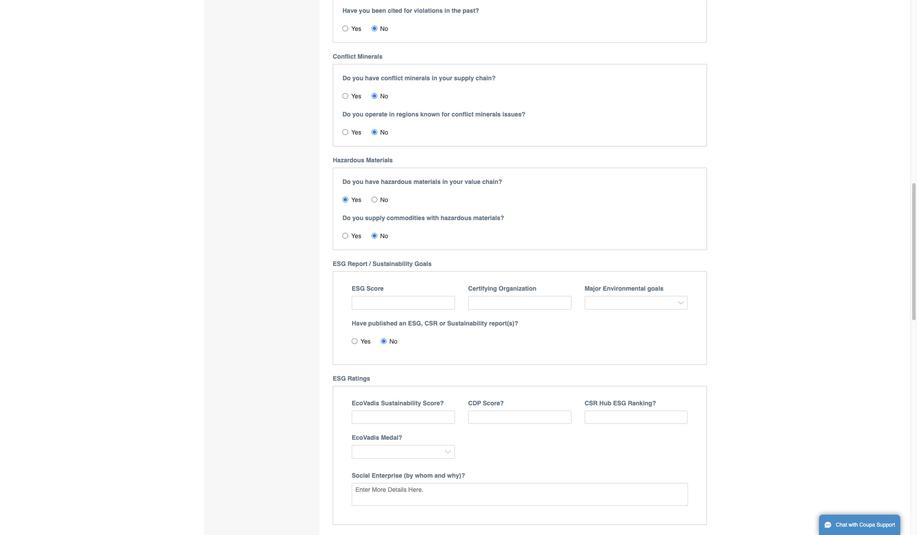 Task type: describe. For each thing, give the bounding box(es) containing it.
yes for have published an esg, csr or sustainability report(s)?
[[361, 338, 371, 345]]

whom
[[415, 472, 433, 479]]

ecovadis sustainability score?
[[352, 400, 444, 407]]

materials?
[[474, 215, 504, 222]]

published
[[368, 320, 398, 327]]

do for do you operate in regions known for conflict minerals issues?
[[343, 111, 351, 118]]

do you operate in regions known for conflict minerals issues?
[[343, 111, 526, 118]]

ecovadis medal?
[[352, 435, 402, 442]]

with inside button
[[849, 522, 859, 529]]

0 horizontal spatial conflict
[[381, 75, 403, 82]]

chain? for do you have conflict minerals in your supply chain?
[[476, 75, 496, 82]]

CSR Hub ESG Ranking? text field
[[585, 411, 688, 424]]

1 horizontal spatial hazardous
[[441, 215, 472, 222]]

0 vertical spatial csr
[[425, 320, 438, 327]]

chat with coupa support button
[[820, 515, 901, 536]]

0 horizontal spatial minerals
[[405, 75, 430, 82]]

1 vertical spatial sustainability
[[447, 320, 488, 327]]

yes for do you have conflict minerals in your supply chain?
[[352, 93, 362, 100]]

report
[[348, 261, 368, 268]]

esg score
[[352, 285, 384, 292]]

ranking?
[[628, 400, 656, 407]]

1 vertical spatial supply
[[365, 215, 385, 222]]

major
[[585, 285, 601, 292]]

issues?
[[503, 111, 526, 118]]

or
[[440, 320, 446, 327]]

you for do you operate in regions known for conflict minerals issues?
[[353, 111, 364, 118]]

no for conflict
[[380, 93, 388, 100]]

regions
[[397, 111, 419, 118]]

the
[[452, 7, 461, 14]]

conflict
[[333, 53, 356, 60]]

do for do you have conflict minerals in your supply chain?
[[343, 75, 351, 82]]

chat
[[837, 522, 848, 529]]

(by
[[404, 472, 413, 479]]

have for hazardous
[[365, 179, 379, 186]]

esg report / sustainability goals
[[333, 261, 432, 268]]

past?
[[463, 7, 479, 14]]

yes up conflict minerals on the top left of page
[[352, 25, 362, 32]]

ESG Score text field
[[352, 296, 455, 310]]

0 horizontal spatial hazardous
[[381, 179, 412, 186]]

EcoVadis Sustainability Score? text field
[[352, 411, 455, 424]]

have for conflict
[[365, 75, 379, 82]]

yes for do you supply commodities with hazardous materials?
[[352, 233, 362, 240]]

esg for esg score
[[352, 285, 365, 292]]

do for do you have hazardous materials in your value chain?
[[343, 179, 351, 186]]

0 horizontal spatial for
[[404, 7, 412, 14]]

you for do you supply commodities with hazardous materials?
[[353, 215, 364, 222]]

no down been
[[380, 25, 388, 32]]

2 vertical spatial sustainability
[[381, 400, 421, 407]]

cdp
[[468, 400, 481, 407]]

yes for do you have hazardous materials in your value chain?
[[352, 197, 362, 204]]

ecovadis for ecovadis medal?
[[352, 435, 379, 442]]

goals
[[648, 285, 664, 292]]

esg ratings
[[333, 375, 370, 382]]

operate
[[365, 111, 388, 118]]

esg for esg report / sustainability goals
[[333, 261, 346, 268]]

no for hazardous
[[380, 197, 388, 204]]

no for esg,
[[390, 338, 398, 345]]

Certifying Organization text field
[[468, 296, 572, 310]]

violations
[[414, 7, 443, 14]]

have for have you been cited for violations in the past?
[[343, 7, 357, 14]]

major environmental goals
[[585, 285, 664, 292]]

no for in
[[380, 129, 388, 136]]

1 horizontal spatial minerals
[[476, 111, 501, 118]]

enterprise
[[372, 472, 402, 479]]

materials
[[366, 157, 393, 164]]

cited
[[388, 7, 402, 14]]

conflict minerals
[[333, 53, 383, 60]]

CDP Score? text field
[[468, 411, 572, 424]]



Task type: locate. For each thing, give the bounding box(es) containing it.
2 score? from the left
[[483, 400, 504, 407]]

hazardous materials
[[333, 157, 393, 164]]

report(s)?
[[489, 320, 519, 327]]

conflict right known
[[452, 111, 474, 118]]

1 horizontal spatial with
[[849, 522, 859, 529]]

have left been
[[343, 7, 357, 14]]

esg left ratings
[[333, 375, 346, 382]]

esg for esg ratings
[[333, 375, 346, 382]]

1 vertical spatial conflict
[[452, 111, 474, 118]]

/
[[369, 261, 371, 268]]

and
[[435, 472, 446, 479]]

no for commodities
[[380, 233, 388, 240]]

1 horizontal spatial csr
[[585, 400, 598, 407]]

your for supply
[[439, 75, 453, 82]]

have you been cited for violations in the past?
[[343, 7, 479, 14]]

your
[[439, 75, 453, 82], [450, 179, 463, 186]]

materials
[[414, 179, 441, 186]]

1 do from the top
[[343, 75, 351, 82]]

score?
[[423, 400, 444, 407], [483, 400, 504, 407]]

cdp score?
[[468, 400, 504, 407]]

have down materials
[[365, 179, 379, 186]]

csr hub esg ranking?
[[585, 400, 656, 407]]

1 horizontal spatial conflict
[[452, 111, 474, 118]]

coupa
[[860, 522, 876, 529]]

conflict
[[381, 75, 403, 82], [452, 111, 474, 118]]

1 vertical spatial ecovadis
[[352, 435, 379, 442]]

0 horizontal spatial score?
[[423, 400, 444, 407]]

0 vertical spatial ecovadis
[[352, 400, 379, 407]]

do for do you supply commodities with hazardous materials?
[[343, 215, 351, 222]]

an
[[399, 320, 407, 327]]

score
[[367, 285, 384, 292]]

2 have from the top
[[365, 179, 379, 186]]

no
[[380, 25, 388, 32], [380, 93, 388, 100], [380, 129, 388, 136], [380, 197, 388, 204], [380, 233, 388, 240], [390, 338, 398, 345]]

0 vertical spatial hazardous
[[381, 179, 412, 186]]

yes down hazardous materials
[[352, 197, 362, 204]]

minerals up regions
[[405, 75, 430, 82]]

yes down published
[[361, 338, 371, 345]]

why)?
[[447, 472, 465, 479]]

csr left the or
[[425, 320, 438, 327]]

esg right hub
[[613, 400, 627, 407]]

0 vertical spatial conflict
[[381, 75, 403, 82]]

hazardous
[[333, 157, 365, 164]]

in right materials
[[443, 179, 448, 186]]

esg left report
[[333, 261, 346, 268]]

you for do you have hazardous materials in your value chain?
[[353, 179, 364, 186]]

0 horizontal spatial csr
[[425, 320, 438, 327]]

1 vertical spatial your
[[450, 179, 463, 186]]

with
[[427, 215, 439, 222], [849, 522, 859, 529]]

in right operate at the left
[[389, 111, 395, 118]]

no up commodities
[[380, 197, 388, 204]]

for right cited in the top of the page
[[404, 7, 412, 14]]

3 do from the top
[[343, 179, 351, 186]]

0 vertical spatial your
[[439, 75, 453, 82]]

esg
[[333, 261, 346, 268], [352, 285, 365, 292], [333, 375, 346, 382], [613, 400, 627, 407]]

yes up hazardous materials
[[352, 129, 362, 136]]

sustainability right /
[[373, 261, 413, 268]]

do
[[343, 75, 351, 82], [343, 111, 351, 118], [343, 179, 351, 186], [343, 215, 351, 222]]

have
[[343, 7, 357, 14], [352, 320, 367, 327]]

no up operate at the left
[[380, 93, 388, 100]]

1 vertical spatial for
[[442, 111, 450, 118]]

minerals
[[405, 75, 430, 82], [476, 111, 501, 118]]

social
[[352, 472, 370, 479]]

0 vertical spatial chain?
[[476, 75, 496, 82]]

chain? for do you have hazardous materials in your value chain?
[[483, 179, 502, 186]]

csr left hub
[[585, 400, 598, 407]]

hub
[[600, 400, 612, 407]]

score? up ecovadis sustainability score? text box on the bottom left of the page
[[423, 400, 444, 407]]

ecovadis down ratings
[[352, 400, 379, 407]]

have published an esg, csr or sustainability report(s)?
[[352, 320, 519, 327]]

no down published
[[390, 338, 398, 345]]

score? right "cdp"
[[483, 400, 504, 407]]

do you have conflict minerals in your supply chain?
[[343, 75, 496, 82]]

have for have published an esg, csr or sustainability report(s)?
[[352, 320, 367, 327]]

esg,
[[408, 320, 423, 327]]

chat with coupa support
[[837, 522, 896, 529]]

medal?
[[381, 435, 402, 442]]

do you supply commodities with hazardous materials?
[[343, 215, 504, 222]]

1 vertical spatial with
[[849, 522, 859, 529]]

been
[[372, 7, 386, 14]]

yes up report
[[352, 233, 362, 240]]

your up do you operate in regions known for conflict minerals issues?
[[439, 75, 453, 82]]

ecovadis
[[352, 400, 379, 407], [352, 435, 379, 442]]

1 ecovadis from the top
[[352, 400, 379, 407]]

yes
[[352, 25, 362, 32], [352, 93, 362, 100], [352, 129, 362, 136], [352, 197, 362, 204], [352, 233, 362, 240], [361, 338, 371, 345]]

support
[[877, 522, 896, 529]]

1 vertical spatial have
[[365, 179, 379, 186]]

yes for do you operate in regions known for conflict minerals issues?
[[352, 129, 362, 136]]

2 do from the top
[[343, 111, 351, 118]]

your for value
[[450, 179, 463, 186]]

1 score? from the left
[[423, 400, 444, 407]]

your left the value
[[450, 179, 463, 186]]

hazardous
[[381, 179, 412, 186], [441, 215, 472, 222]]

minerals
[[358, 53, 383, 60]]

ecovadis left medal?
[[352, 435, 379, 442]]

None radio
[[343, 93, 348, 99], [343, 129, 348, 135], [343, 197, 348, 203], [343, 233, 348, 239], [372, 233, 377, 239], [343, 93, 348, 99], [343, 129, 348, 135], [343, 197, 348, 203], [343, 233, 348, 239], [372, 233, 377, 239]]

certifying
[[468, 285, 497, 292]]

1 have from the top
[[365, 75, 379, 82]]

1 vertical spatial minerals
[[476, 111, 501, 118]]

0 vertical spatial have
[[343, 7, 357, 14]]

0 vertical spatial minerals
[[405, 75, 430, 82]]

goals
[[415, 261, 432, 268]]

1 vertical spatial csr
[[585, 400, 598, 407]]

you for do you have conflict minerals in your supply chain?
[[353, 75, 364, 82]]

csr
[[425, 320, 438, 327], [585, 400, 598, 407]]

sustainability right the or
[[447, 320, 488, 327]]

have
[[365, 75, 379, 82], [365, 179, 379, 186]]

1 horizontal spatial supply
[[454, 75, 474, 82]]

0 horizontal spatial supply
[[365, 215, 385, 222]]

None radio
[[343, 26, 348, 31], [372, 26, 377, 31], [372, 93, 377, 99], [372, 129, 377, 135], [372, 197, 377, 203], [352, 339, 358, 344], [381, 339, 387, 344], [343, 26, 348, 31], [372, 26, 377, 31], [372, 93, 377, 99], [372, 129, 377, 135], [372, 197, 377, 203], [352, 339, 358, 344], [381, 339, 387, 344]]

have left published
[[352, 320, 367, 327]]

social enterprise (by whom and why)?
[[352, 472, 465, 479]]

hazardous left materials?
[[441, 215, 472, 222]]

Social Enterprise (by whom and why)? text field
[[352, 483, 688, 506]]

organization
[[499, 285, 537, 292]]

sustainability
[[373, 261, 413, 268], [447, 320, 488, 327], [381, 400, 421, 407]]

commodities
[[387, 215, 425, 222]]

yes down conflict minerals on the top left of page
[[352, 93, 362, 100]]

0 vertical spatial have
[[365, 75, 379, 82]]

4 do from the top
[[343, 215, 351, 222]]

0 vertical spatial sustainability
[[373, 261, 413, 268]]

in up do you operate in regions known for conflict minerals issues?
[[432, 75, 438, 82]]

you
[[359, 7, 370, 14], [353, 75, 364, 82], [353, 111, 364, 118], [353, 179, 364, 186], [353, 215, 364, 222]]

environmental
[[603, 285, 646, 292]]

certifying organization
[[468, 285, 537, 292]]

minerals left issues?
[[476, 111, 501, 118]]

supply
[[454, 75, 474, 82], [365, 215, 385, 222]]

1 vertical spatial have
[[352, 320, 367, 327]]

for
[[404, 7, 412, 14], [442, 111, 450, 118]]

in left the "the"
[[445, 7, 450, 14]]

sustainability up ecovadis sustainability score? text box on the bottom left of the page
[[381, 400, 421, 407]]

1 vertical spatial chain?
[[483, 179, 502, 186]]

have down minerals
[[365, 75, 379, 82]]

2 ecovadis from the top
[[352, 435, 379, 442]]

conflict down minerals
[[381, 75, 403, 82]]

1 vertical spatial hazardous
[[441, 215, 472, 222]]

with right chat
[[849, 522, 859, 529]]

hazardous down materials
[[381, 179, 412, 186]]

no up "esg report / sustainability goals"
[[380, 233, 388, 240]]

value
[[465, 179, 481, 186]]

ecovadis for ecovadis sustainability score?
[[352, 400, 379, 407]]

1 horizontal spatial for
[[442, 111, 450, 118]]

in
[[445, 7, 450, 14], [432, 75, 438, 82], [389, 111, 395, 118], [443, 179, 448, 186]]

do you have hazardous materials in your value chain?
[[343, 179, 502, 186]]

ratings
[[348, 375, 370, 382]]

0 vertical spatial with
[[427, 215, 439, 222]]

known
[[421, 111, 440, 118]]

0 vertical spatial for
[[404, 7, 412, 14]]

0 vertical spatial supply
[[454, 75, 474, 82]]

no down operate at the left
[[380, 129, 388, 136]]

0 horizontal spatial with
[[427, 215, 439, 222]]

chain?
[[476, 75, 496, 82], [483, 179, 502, 186]]

with right commodities
[[427, 215, 439, 222]]

for right known
[[442, 111, 450, 118]]

1 horizontal spatial score?
[[483, 400, 504, 407]]

esg left score
[[352, 285, 365, 292]]



Task type: vqa. For each thing, say whether or not it's contained in the screenshot.
Service/Time Sheets
no



